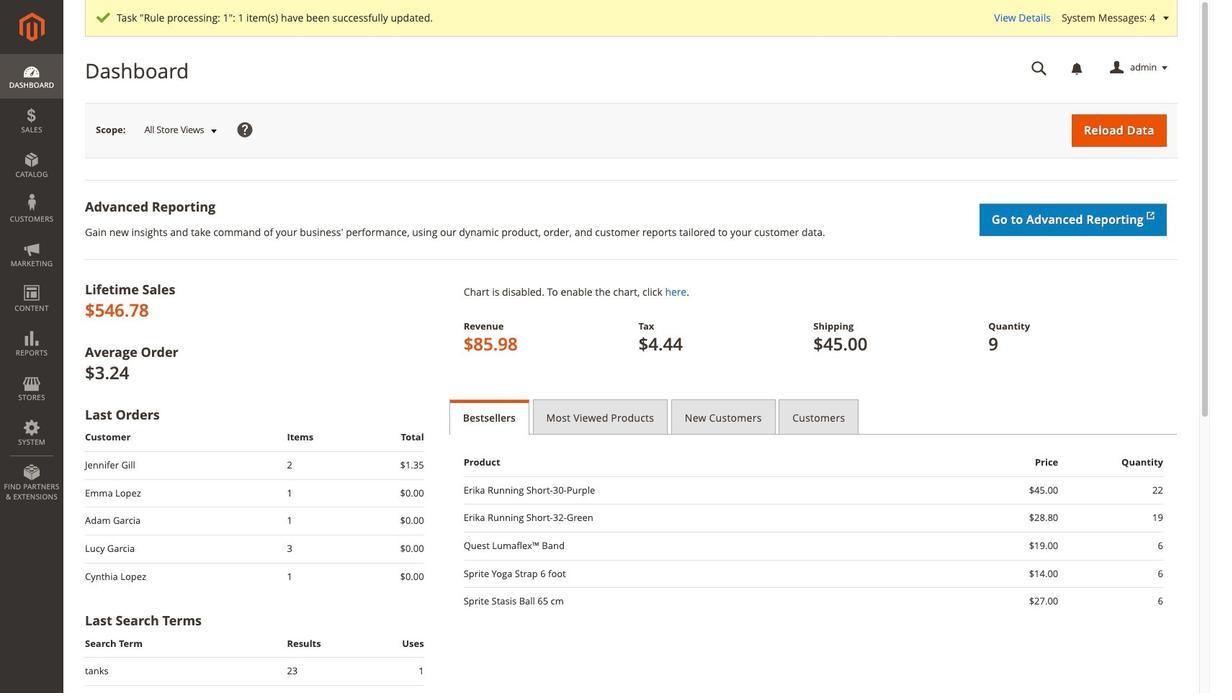 Task type: locate. For each thing, give the bounding box(es) containing it.
menu bar
[[0, 54, 63, 509]]

tab list
[[449, 400, 1178, 435]]

None text field
[[1021, 55, 1057, 81]]



Task type: describe. For each thing, give the bounding box(es) containing it.
magento admin panel image
[[19, 12, 44, 42]]



